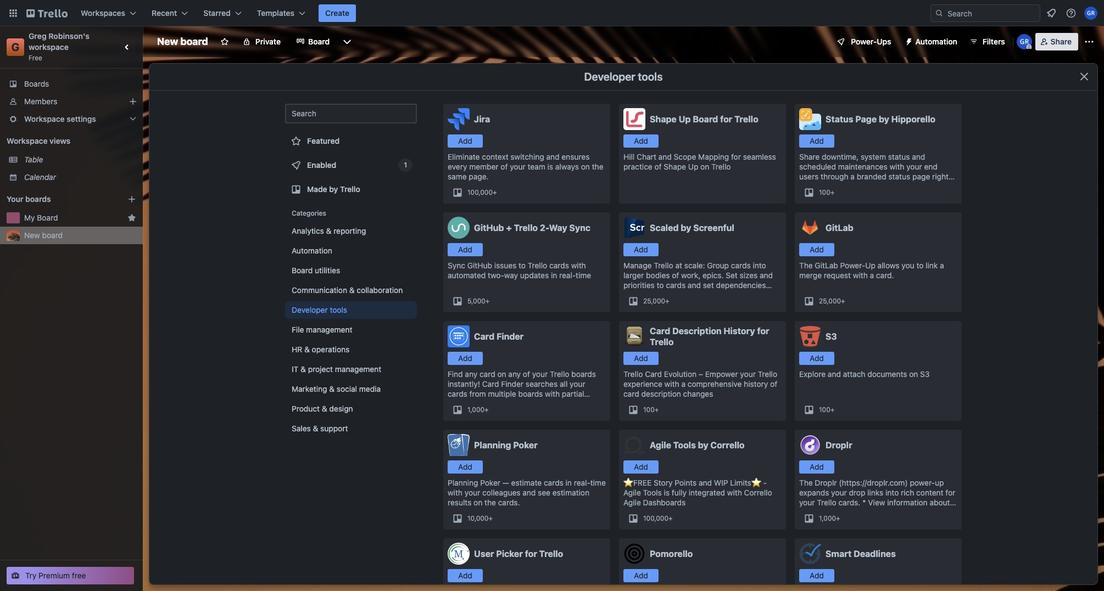 Task type: describe. For each thing, give the bounding box(es) containing it.
at
[[675, 261, 682, 270]]

with inside trello card evolution – empower your trello experience with a comprehensive history of card description changes
[[664, 380, 679, 389]]

jira
[[474, 114, 490, 124]]

planning poker
[[474, 441, 538, 450]]

+ for agile tools by corrello
[[668, 515, 673, 523]]

board up mapping
[[693, 114, 718, 124]]

& for sales
[[313, 424, 318, 433]]

up inside the gitlab power-up allows you to link a merge request with a card.
[[865, 261, 876, 270]]

1 vertical spatial s3
[[920, 370, 930, 379]]

through
[[821, 172, 848, 181]]

find
[[448, 370, 463, 379]]

and down work,
[[688, 281, 701, 290]]

workspaces button
[[74, 4, 143, 22]]

table link
[[24, 154, 136, 165]]

power- inside button
[[851, 37, 877, 46]]

file
[[292, 325, 304, 335]]

starred
[[203, 8, 231, 18]]

members link
[[0, 93, 143, 110]]

sizes
[[740, 271, 758, 280]]

collaboration
[[357, 286, 403, 295]]

is inside eliminate context switching and ensures every member of your team is always on the same page.
[[547, 162, 553, 171]]

100 for card
[[643, 406, 655, 414]]

of inside trello card evolution – empower your trello experience with a comprehensive history of card description changes
[[770, 380, 777, 389]]

+ for github + trello 2-way sync
[[485, 297, 490, 305]]

a inside share downtime, system status and scheduled maintenances with your end users through a branded status page right from trello.
[[851, 172, 855, 181]]

free
[[72, 571, 86, 581]]

0 vertical spatial corrello
[[711, 441, 745, 450]]

100,000 + for agile tools by corrello
[[643, 515, 673, 523]]

2 any from the left
[[508, 370, 521, 379]]

changes
[[683, 389, 713, 399]]

& for it
[[301, 365, 306, 374]]

issues
[[494, 261, 517, 270]]

colleagues
[[482, 488, 520, 498]]

from inside share downtime, system status and scheduled maintenances with your end users through a branded status page right from trello.
[[799, 182, 816, 191]]

add for agile tools by corrello
[[634, 463, 648, 472]]

workspace settings
[[24, 114, 96, 124]]

planning for planning poker
[[474, 441, 511, 450]]

with inside ⭐free story points and wip limits⭐ - agile tools is fully integrated with corrello agile dashboards
[[727, 488, 742, 498]]

0 vertical spatial status
[[888, 152, 910, 161]]

planning poker — estimate cards in real-time with your colleagues and see estimation results on the cards.
[[448, 478, 606, 508]]

analytics
[[292, 226, 324, 236]]

into
[[753, 261, 766, 270]]

product & design link
[[285, 400, 417, 418]]

by up integrated
[[698, 441, 708, 450]]

share for share downtime, system status and scheduled maintenances with your end users through a branded status page right from trello.
[[799, 152, 820, 161]]

manage
[[623, 261, 652, 270]]

board inside new board link
[[42, 231, 63, 240]]

0 horizontal spatial new board
[[24, 231, 63, 240]]

shape inside hill chart and scope mapping for seamless practice of shape up on trello
[[664, 162, 686, 171]]

100 + up droplr
[[819, 406, 835, 414]]

Search field
[[944, 5, 1040, 21]]

hr
[[292, 345, 302, 354]]

sm image
[[900, 33, 915, 48]]

with inside find any card on any of your trello boards instantly! card finder searches all your cards from multiple boards with partial keyword matches.
[[545, 389, 560, 399]]

calendar link
[[24, 172, 136, 183]]

try premium free
[[25, 571, 86, 581]]

the inside eliminate context switching and ensures every member of your team is always on the same page.
[[592, 162, 603, 171]]

on inside find any card on any of your trello boards instantly! card finder searches all your cards from multiple boards with partial keyword matches.
[[497, 370, 506, 379]]

& for analytics
[[326, 226, 331, 236]]

team
[[528, 162, 545, 171]]

0 vertical spatial developer
[[584, 70, 635, 83]]

trello right picker
[[539, 549, 563, 559]]

1 horizontal spatial sync
[[569, 223, 590, 233]]

deadlines
[[854, 549, 896, 559]]

social
[[337, 385, 357, 394]]

and inside hill chart and scope mapping for seamless practice of shape up on trello
[[658, 152, 672, 161]]

show menu image
[[1084, 36, 1095, 47]]

1 horizontal spatial boards
[[518, 389, 543, 399]]

of inside manage trello at scale: group cards into larger bodies of work, epics. set sizes and priorities to cards and set dependencies between them
[[672, 271, 679, 280]]

you
[[902, 261, 914, 270]]

+ for scaled by screenful
[[665, 297, 669, 305]]

sales & support
[[292, 424, 348, 433]]

cards inside 'sync github issues to trello cards with automated two-way updates in real-time'
[[549, 261, 569, 270]]

starred icon image
[[127, 214, 136, 222]]

evolution
[[664, 370, 697, 379]]

and left attach on the bottom right of the page
[[828, 370, 841, 379]]

my board
[[24, 213, 58, 222]]

0 vertical spatial shape
[[650, 114, 677, 124]]

add button for smart deadlines
[[799, 570, 834, 583]]

and inside share downtime, system status and scheduled maintenances with your end users through a branded status page right from trello.
[[912, 152, 925, 161]]

shape up board for trello
[[650, 114, 758, 124]]

trello left 2-
[[514, 223, 538, 233]]

member
[[469, 162, 499, 171]]

on right documents
[[909, 370, 918, 379]]

0 vertical spatial github
[[474, 223, 504, 233]]

10,000 +
[[467, 515, 493, 523]]

workspace for workspace settings
[[24, 114, 65, 124]]

trello right made
[[340, 185, 360, 194]]

100,000 + for jira
[[467, 188, 497, 197]]

cards up sizes
[[731, 261, 751, 270]]

media
[[359, 385, 381, 394]]

poker for planning poker
[[513, 441, 538, 450]]

see
[[538, 488, 550, 498]]

board left customize views image
[[308, 37, 330, 46]]

made by trello link
[[285, 179, 417, 200]]

board left the utilities
[[292, 266, 313, 275]]

card finder
[[474, 332, 524, 342]]

your up the partial
[[570, 380, 585, 389]]

of inside hill chart and scope mapping for seamless practice of shape up on trello
[[654, 162, 662, 171]]

1 horizontal spatial tools
[[673, 441, 696, 450]]

developer tools link
[[285, 302, 417, 319]]

100 + for card
[[643, 406, 659, 414]]

power- inside the gitlab power-up allows you to link a merge request with a card.
[[840, 261, 865, 270]]

–
[[699, 370, 703, 379]]

100 down explore
[[819, 406, 830, 414]]

way
[[504, 271, 518, 280]]

dependencies
[[716, 281, 766, 290]]

with inside planning poker — estimate cards in real-time with your colleagues and see estimation results on the cards.
[[448, 488, 463, 498]]

the
[[799, 261, 813, 270]]

add button for user picker for trello
[[448, 570, 483, 583]]

share for share
[[1051, 37, 1072, 46]]

your inside trello card evolution – empower your trello experience with a comprehensive history of card description changes
[[740, 370, 756, 379]]

my board link
[[24, 213, 123, 224]]

1 vertical spatial status
[[889, 172, 910, 181]]

droplr
[[826, 441, 852, 450]]

+ for card description history for trello
[[655, 406, 659, 414]]

workspace navigation collapse icon image
[[120, 40, 135, 55]]

add for user picker for trello
[[458, 571, 472, 581]]

all
[[560, 380, 568, 389]]

add for scaled by screenful
[[634, 245, 648, 254]]

add button for card finder
[[448, 352, 483, 365]]

larger
[[623, 271, 644, 280]]

work,
[[681, 271, 700, 280]]

trello inside find any card on any of your trello boards instantly! card finder searches all your cards from multiple boards with partial keyword matches.
[[550, 370, 569, 379]]

0 vertical spatial greg robinson (gregrobinson96) image
[[1084, 7, 1097, 20]]

to inside the gitlab power-up allows you to link a merge request with a card.
[[916, 261, 924, 270]]

100 + for status
[[819, 188, 835, 197]]

add button for pomorello
[[623, 570, 659, 583]]

free
[[29, 54, 42, 62]]

manage trello at scale: group cards into larger bodies of work, epics. set sizes and priorities to cards and set dependencies between them
[[623, 261, 773, 300]]

try
[[25, 571, 36, 581]]

add button for shape up board for trello
[[623, 135, 659, 148]]

0 horizontal spatial greg robinson (gregrobinson96) image
[[1017, 34, 1032, 49]]

automation link
[[285, 242, 417, 260]]

enabled
[[307, 160, 336, 170]]

between
[[623, 291, 654, 300]]

marketing
[[292, 385, 327, 394]]

your inside eliminate context switching and ensures every member of your team is always on the same page.
[[510, 162, 526, 171]]

add for shape up board for trello
[[634, 136, 648, 146]]

story
[[654, 478, 673, 488]]

search image
[[935, 9, 944, 18]]

new inside text box
[[157, 36, 178, 47]]

trello up history
[[758, 370, 777, 379]]

your inside planning poker — estimate cards in real-time with your colleagues and see estimation results on the cards.
[[465, 488, 480, 498]]

board right my at top left
[[37, 213, 58, 222]]

by right made
[[329, 185, 338, 194]]

branded
[[857, 172, 886, 181]]

add button for droplr
[[799, 461, 834, 474]]

documents
[[867, 370, 907, 379]]

workspaces
[[81, 8, 125, 18]]

planning for planning poker — estimate cards in real-time with your colleagues and see estimation results on the cards.
[[448, 478, 478, 488]]

made by trello
[[307, 185, 360, 194]]

analytics & reporting link
[[285, 222, 417, 240]]

wip
[[714, 478, 728, 488]]

add for droplr
[[810, 463, 824, 472]]

trello up experience in the right of the page
[[623, 370, 643, 379]]

with inside 'sync github issues to trello cards with automated two-way updates in real-time'
[[571, 261, 586, 270]]

corrello inside ⭐free story points and wip limits⭐ - agile tools is fully integrated with corrello agile dashboards
[[744, 488, 772, 498]]

by right scaled
[[681, 223, 691, 233]]

Board name text field
[[152, 33, 214, 51]]

add for smart deadlines
[[810, 571, 824, 581]]

reporting
[[334, 226, 366, 236]]

& for communication
[[349, 286, 355, 295]]

in inside 'sync github issues to trello cards with automated two-way updates in real-time'
[[551, 271, 557, 280]]

attach
[[843, 370, 865, 379]]

them
[[656, 291, 674, 300]]

hipporello
[[891, 114, 935, 124]]

time inside 'sync github issues to trello cards with automated two-way updates in real-time'
[[576, 271, 591, 280]]

+ for gitlab
[[841, 297, 845, 305]]

25,000 + for scaled by screenful
[[643, 297, 669, 305]]

scope
[[674, 152, 696, 161]]

filters button
[[966, 33, 1008, 51]]

1 vertical spatial management
[[335, 365, 381, 374]]

for inside hill chart and scope mapping for seamless practice of shape up on trello
[[731, 152, 741, 161]]

1 vertical spatial agile
[[623, 488, 641, 498]]

and inside eliminate context switching and ensures every member of your team is always on the same page.
[[546, 152, 559, 161]]

for right picker
[[525, 549, 537, 559]]

priorities
[[623, 281, 655, 290]]

group
[[707, 261, 729, 270]]

+ left 2-
[[506, 223, 512, 233]]

practice
[[623, 162, 652, 171]]

create
[[325, 8, 349, 18]]

tools inside ⭐free story points and wip limits⭐ - agile tools is fully integrated with corrello agile dashboards
[[643, 488, 662, 498]]

developer tools inside developer tools link
[[292, 305, 347, 315]]

+ for jira
[[493, 188, 497, 197]]

of inside find any card on any of your trello boards instantly! card finder searches all your cards from multiple boards with partial keyword matches.
[[523, 370, 530, 379]]

hill chart and scope mapping for seamless practice of shape up on trello
[[623, 152, 776, 171]]

workspace views
[[7, 136, 70, 146]]

0 horizontal spatial boards
[[25, 194, 51, 204]]

add button for jira
[[448, 135, 483, 148]]

cards up the them
[[666, 281, 686, 290]]

the inside planning poker — estimate cards in real-time with your colleagues and see estimation results on the cards.
[[485, 498, 496, 508]]

back to home image
[[26, 4, 68, 22]]

table
[[24, 155, 43, 164]]

every
[[448, 162, 467, 171]]

0 vertical spatial management
[[306, 325, 352, 335]]

add button for gitlab
[[799, 243, 834, 257]]

estimate
[[511, 478, 542, 488]]

primary element
[[0, 0, 1104, 26]]

sync github issues to trello cards with automated two-way updates in real-time
[[448, 261, 591, 280]]

add board image
[[127, 195, 136, 204]]

robinson's
[[48, 31, 90, 41]]

new board inside text box
[[157, 36, 208, 47]]

user
[[474, 549, 494, 559]]

github inside 'sync github issues to trello cards with automated two-way updates in real-time'
[[467, 261, 492, 270]]

⭐free
[[623, 478, 652, 488]]

0 vertical spatial gitlab
[[826, 223, 854, 233]]

automation button
[[900, 33, 964, 51]]

add button for status page by hipporello
[[799, 135, 834, 148]]

1 vertical spatial new
[[24, 231, 40, 240]]

made
[[307, 185, 327, 194]]

real- inside planning poker — estimate cards in real-time with your colleagues and see estimation results on the cards.
[[574, 478, 590, 488]]

seamless
[[743, 152, 776, 161]]

customize views image
[[342, 36, 353, 47]]

in inside planning poker — estimate cards in real-time with your colleagues and see estimation results on the cards.
[[566, 478, 572, 488]]

from inside find any card on any of your trello boards instantly! card finder searches all your cards from multiple boards with partial keyword matches.
[[469, 389, 486, 399]]

cards inside find any card on any of your trello boards instantly! card finder searches all your cards from multiple boards with partial keyword matches.
[[448, 389, 467, 399]]



Task type: locate. For each thing, give the bounding box(es) containing it.
0 horizontal spatial card
[[480, 370, 495, 379]]

1,000 + for droplr
[[819, 515, 840, 523]]

sales & support link
[[285, 420, 417, 438]]

1,000 for droplr
[[819, 515, 836, 523]]

1 vertical spatial 1,000 +
[[819, 515, 840, 523]]

add for card finder
[[458, 354, 472, 363]]

0 horizontal spatial to
[[519, 261, 526, 270]]

0 horizontal spatial 1,000
[[467, 406, 484, 414]]

trello up the bodies
[[654, 261, 673, 270]]

on up the 10,000
[[474, 498, 482, 508]]

0 vertical spatial 100,000
[[467, 188, 493, 197]]

poker up the 'estimate'
[[513, 441, 538, 450]]

1 vertical spatial new board
[[24, 231, 63, 240]]

smart
[[826, 549, 852, 559]]

boards up the partial
[[571, 370, 596, 379]]

5,000
[[467, 297, 485, 305]]

power- left sm image
[[851, 37, 877, 46]]

add for github + trello 2-way sync
[[458, 245, 472, 254]]

by
[[879, 114, 889, 124], [329, 185, 338, 194], [681, 223, 691, 233], [698, 441, 708, 450]]

the gitlab power-up allows you to link a merge request with a card.
[[799, 261, 944, 280]]

analytics & reporting
[[292, 226, 366, 236]]

card inside trello card evolution – empower your trello experience with a comprehensive history of card description changes
[[645, 370, 662, 379]]

1 horizontal spatial the
[[592, 162, 603, 171]]

operations
[[312, 345, 350, 354]]

0 vertical spatial new
[[157, 36, 178, 47]]

hr & operations link
[[285, 341, 417, 359]]

1 horizontal spatial tools
[[638, 70, 663, 83]]

a inside trello card evolution – empower your trello experience with a comprehensive history of card description changes
[[681, 380, 686, 389]]

0 vertical spatial automation
[[915, 37, 957, 46]]

in up estimation
[[566, 478, 572, 488]]

file management link
[[285, 321, 417, 339]]

trello inside card description history for trello
[[650, 337, 674, 347]]

100,000 for jira
[[467, 188, 493, 197]]

maintenances
[[838, 162, 887, 171]]

tools up the points
[[673, 441, 696, 450]]

+ for planning poker
[[489, 515, 493, 523]]

automation up 'board utilities'
[[292, 246, 332, 255]]

1 vertical spatial greg robinson (gregrobinson96) image
[[1017, 34, 1032, 49]]

and up always
[[546, 152, 559, 161]]

your up history
[[740, 370, 756, 379]]

developer
[[584, 70, 635, 83], [292, 305, 328, 315]]

trello inside 'sync github issues to trello cards with automated two-way updates in real-time'
[[528, 261, 547, 270]]

add button for agile tools by corrello
[[623, 461, 659, 474]]

sync up automated
[[448, 261, 465, 270]]

& right analytics
[[326, 226, 331, 236]]

0 horizontal spatial poker
[[480, 478, 500, 488]]

star or unstar board image
[[220, 37, 229, 46]]

planning inside planning poker — estimate cards in real-time with your colleagues and see estimation results on the cards.
[[448, 478, 478, 488]]

is inside ⭐free story points and wip limits⭐ - agile tools is fully integrated with corrello agile dashboards
[[664, 488, 670, 498]]

0 vertical spatial board
[[180, 36, 208, 47]]

add button for s3
[[799, 352, 834, 365]]

and up end
[[912, 152, 925, 161]]

100 down 'description'
[[643, 406, 655, 414]]

tools
[[638, 70, 663, 83], [330, 305, 347, 315]]

create button
[[319, 4, 356, 22]]

sync inside 'sync github issues to trello cards with automated two-way updates in real-time'
[[448, 261, 465, 270]]

from down instantly!
[[469, 389, 486, 399]]

1 vertical spatial in
[[566, 478, 572, 488]]

real-
[[559, 271, 576, 280], [574, 478, 590, 488]]

100,000 + down the page. at the top of page
[[467, 188, 497, 197]]

share button
[[1035, 33, 1078, 51]]

0 vertical spatial tools
[[673, 441, 696, 450]]

1 vertical spatial the
[[485, 498, 496, 508]]

add for planning poker
[[458, 463, 472, 472]]

25,000 for scaled by screenful
[[643, 297, 665, 305]]

new down my at top left
[[24, 231, 40, 240]]

100,000 for agile tools by corrello
[[643, 515, 668, 523]]

templates
[[257, 8, 294, 18]]

pomorello
[[650, 549, 693, 559]]

your up results
[[465, 488, 480, 498]]

1 vertical spatial 100,000
[[643, 515, 668, 523]]

add for gitlab
[[810, 245, 824, 254]]

0 horizontal spatial the
[[485, 498, 496, 508]]

your inside share downtime, system status and scheduled maintenances with your end users through a branded status page right from trello.
[[906, 162, 922, 171]]

card up experience in the right of the page
[[645, 370, 662, 379]]

and down into
[[760, 271, 773, 280]]

poker for planning poker — estimate cards in real-time with your colleagues and see estimation results on the cards.
[[480, 478, 500, 488]]

any
[[465, 370, 477, 379], [508, 370, 521, 379]]

1 vertical spatial card
[[623, 389, 639, 399]]

any up instantly!
[[465, 370, 477, 379]]

add button for planning poker
[[448, 461, 483, 474]]

to up the updates at the left top
[[519, 261, 526, 270]]

keyword
[[448, 399, 477, 409]]

1 vertical spatial corrello
[[744, 488, 772, 498]]

utilities
[[315, 266, 340, 275]]

25,000 + for gitlab
[[819, 297, 845, 305]]

add button down smart
[[799, 570, 834, 583]]

searches
[[526, 380, 558, 389]]

poker inside planning poker — estimate cards in real-time with your colleagues and see estimation results on the cards.
[[480, 478, 500, 488]]

0 horizontal spatial share
[[799, 152, 820, 161]]

+ up droplr
[[830, 406, 835, 414]]

finder inside find any card on any of your trello boards instantly! card finder searches all your cards from multiple boards with partial keyword matches.
[[501, 380, 524, 389]]

0 horizontal spatial 25,000 +
[[643, 297, 669, 305]]

sync
[[569, 223, 590, 233], [448, 261, 465, 270]]

0 horizontal spatial s3
[[826, 332, 837, 342]]

2 vertical spatial up
[[865, 261, 876, 270]]

1 vertical spatial sync
[[448, 261, 465, 270]]

a right link
[[940, 261, 944, 270]]

0 horizontal spatial developer
[[292, 305, 328, 315]]

0 horizontal spatial 100,000
[[467, 188, 493, 197]]

chart
[[637, 152, 656, 161]]

0 horizontal spatial 1,000 +
[[467, 406, 489, 414]]

100
[[819, 188, 830, 197], [643, 406, 655, 414], [819, 406, 830, 414]]

always
[[555, 162, 579, 171]]

cards
[[549, 261, 569, 270], [731, 261, 751, 270], [666, 281, 686, 290], [448, 389, 467, 399], [544, 478, 563, 488]]

2 vertical spatial boards
[[518, 389, 543, 399]]

power- up the request
[[840, 261, 865, 270]]

0 horizontal spatial is
[[547, 162, 553, 171]]

1 vertical spatial gitlab
[[815, 261, 838, 270]]

1 vertical spatial tools
[[330, 305, 347, 315]]

add button for card description history for trello
[[623, 352, 659, 365]]

1 horizontal spatial greg robinson (gregrobinson96) image
[[1084, 7, 1097, 20]]

1 vertical spatial planning
[[448, 478, 478, 488]]

greg robinson (gregrobinson96) image right the open information menu "icon"
[[1084, 7, 1097, 20]]

1 vertical spatial 1,000
[[819, 515, 836, 523]]

1,000 + down multiple
[[467, 406, 489, 414]]

of right history
[[770, 380, 777, 389]]

shape down the scope
[[664, 162, 686, 171]]

100 + down through
[[819, 188, 835, 197]]

+ for s3
[[830, 406, 835, 414]]

it & project management
[[292, 365, 381, 374]]

1 vertical spatial from
[[469, 389, 486, 399]]

& right it
[[301, 365, 306, 374]]

project
[[308, 365, 333, 374]]

workspace for workspace views
[[7, 136, 48, 146]]

0 horizontal spatial in
[[551, 271, 557, 280]]

for inside card description history for trello
[[757, 326, 769, 336]]

finder up find any card on any of your trello boards instantly! card finder searches all your cards from multiple boards with partial keyword matches.
[[497, 332, 524, 342]]

1 vertical spatial tools
[[643, 488, 662, 498]]

planning up —
[[474, 441, 511, 450]]

1 vertical spatial time
[[590, 478, 606, 488]]

add button for github + trello 2-way sync
[[448, 243, 483, 257]]

fully
[[672, 488, 687, 498]]

settings
[[67, 114, 96, 124]]

your down the switching
[[510, 162, 526, 171]]

link
[[926, 261, 938, 270]]

1 horizontal spatial board
[[180, 36, 208, 47]]

screenful
[[693, 223, 734, 233]]

github + trello 2-way sync
[[474, 223, 590, 233]]

real- right the updates at the left top
[[559, 271, 576, 280]]

from down users
[[799, 182, 816, 191]]

to inside 'sync github issues to trello cards with automated two-way updates in real-time'
[[519, 261, 526, 270]]

share inside share downtime, system status and scheduled maintenances with your end users through a branded status page right from trello.
[[799, 152, 820, 161]]

templates button
[[250, 4, 312, 22]]

it & project management link
[[285, 361, 417, 378]]

cards down way at the top of page
[[549, 261, 569, 270]]

25,000 for gitlab
[[819, 297, 841, 305]]

0 horizontal spatial from
[[469, 389, 486, 399]]

of
[[501, 162, 508, 171], [654, 162, 662, 171], [672, 271, 679, 280], [523, 370, 530, 379], [770, 380, 777, 389]]

card up multiple
[[480, 370, 495, 379]]

trello.
[[818, 182, 839, 191]]

add for status page by hipporello
[[810, 136, 824, 146]]

comprehensive
[[688, 380, 742, 389]]

time left ⭐free
[[590, 478, 606, 488]]

product & design
[[292, 404, 353, 414]]

0 horizontal spatial any
[[465, 370, 477, 379]]

the down colleagues
[[485, 498, 496, 508]]

and inside planning poker — estimate cards in real-time with your colleagues and see estimation results on the cards.
[[523, 488, 536, 498]]

mapping
[[698, 152, 729, 161]]

on down "ensures"
[[581, 162, 590, 171]]

0 vertical spatial power-
[[851, 37, 877, 46]]

greg robinson's workspace free
[[29, 31, 92, 62]]

new down 'recent' 'dropdown button'
[[157, 36, 178, 47]]

0 vertical spatial up
[[679, 114, 691, 124]]

on up multiple
[[497, 370, 506, 379]]

your boards with 2 items element
[[7, 193, 111, 206]]

context
[[482, 152, 508, 161]]

add button up eliminate
[[448, 135, 483, 148]]

0 vertical spatial is
[[547, 162, 553, 171]]

add button for scaled by screenful
[[623, 243, 659, 257]]

trello inside hill chart and scope mapping for seamless practice of shape up on trello
[[711, 162, 731, 171]]

0 horizontal spatial automation
[[292, 246, 332, 255]]

1 horizontal spatial poker
[[513, 441, 538, 450]]

+ down dashboards
[[668, 515, 673, 523]]

0 vertical spatial 100,000 +
[[467, 188, 497, 197]]

poker up colleagues
[[480, 478, 500, 488]]

gitlab
[[826, 223, 854, 233], [815, 261, 838, 270]]

add for card description history for trello
[[634, 354, 648, 363]]

+
[[493, 188, 497, 197], [830, 188, 835, 197], [506, 223, 512, 233], [485, 297, 490, 305], [665, 297, 669, 305], [841, 297, 845, 305], [484, 406, 489, 414], [655, 406, 659, 414], [830, 406, 835, 414], [489, 515, 493, 523], [668, 515, 673, 523], [836, 515, 840, 523]]

by right page at the right of page
[[879, 114, 889, 124]]

cards inside planning poker — estimate cards in real-time with your colleagues and see estimation results on the cards.
[[544, 478, 563, 488]]

with
[[890, 162, 904, 171], [571, 261, 586, 270], [853, 271, 868, 280], [664, 380, 679, 389], [545, 389, 560, 399], [448, 488, 463, 498], [727, 488, 742, 498]]

1 horizontal spatial new
[[157, 36, 178, 47]]

1 horizontal spatial 100,000 +
[[643, 515, 673, 523]]

is up dashboards
[[664, 488, 670, 498]]

design
[[329, 404, 353, 414]]

1 vertical spatial developer
[[292, 305, 328, 315]]

1 any from the left
[[465, 370, 477, 379]]

on inside hill chart and scope mapping for seamless practice of shape up on trello
[[700, 162, 709, 171]]

workspace inside 'dropdown button'
[[24, 114, 65, 124]]

1 vertical spatial shape
[[664, 162, 686, 171]]

g link
[[7, 38, 24, 56]]

a left card.
[[870, 271, 874, 280]]

real- inside 'sync github issues to trello cards with automated two-way updates in real-time'
[[559, 271, 576, 280]]

trello up seamless
[[734, 114, 758, 124]]

add button up results
[[448, 461, 483, 474]]

finder up multiple
[[501, 380, 524, 389]]

&
[[326, 226, 331, 236], [349, 286, 355, 295], [304, 345, 310, 354], [301, 365, 306, 374], [329, 385, 335, 394], [322, 404, 327, 414], [313, 424, 318, 433]]

card down 5,000 +
[[474, 332, 494, 342]]

0 vertical spatial planning
[[474, 441, 511, 450]]

0 horizontal spatial 100,000 +
[[467, 188, 497, 197]]

open information menu image
[[1066, 8, 1077, 19]]

greg robinson (gregrobinson96) image
[[1084, 7, 1097, 20], [1017, 34, 1032, 49]]

2 vertical spatial agile
[[623, 498, 641, 508]]

1 vertical spatial boards
[[571, 370, 596, 379]]

Search text field
[[285, 104, 417, 124]]

1 25,000 + from the left
[[643, 297, 669, 305]]

2 25,000 from the left
[[819, 297, 841, 305]]

0 vertical spatial the
[[592, 162, 603, 171]]

time right the updates at the left top
[[576, 271, 591, 280]]

starred button
[[197, 4, 248, 22]]

1 horizontal spatial s3
[[920, 370, 930, 379]]

+ down through
[[830, 188, 835, 197]]

add for jira
[[458, 136, 472, 146]]

1 horizontal spatial 100,000
[[643, 515, 668, 523]]

with inside the gitlab power-up allows you to link a merge request with a card.
[[853, 271, 868, 280]]

shape
[[650, 114, 677, 124], [664, 162, 686, 171]]

1 vertical spatial share
[[799, 152, 820, 161]]

with inside share downtime, system status and scheduled maintenances with your end users through a branded status page right from trello.
[[890, 162, 904, 171]]

private
[[255, 37, 281, 46]]

end
[[924, 162, 938, 171]]

s3 up explore
[[826, 332, 837, 342]]

1 horizontal spatial 25,000 +
[[819, 297, 845, 305]]

management
[[306, 325, 352, 335], [335, 365, 381, 374]]

0 vertical spatial real-
[[559, 271, 576, 280]]

25,000
[[643, 297, 665, 305], [819, 297, 841, 305]]

status right system on the right of page
[[888, 152, 910, 161]]

dashboards
[[643, 498, 686, 508]]

of down at
[[672, 271, 679, 280]]

board utilities link
[[285, 262, 417, 280]]

1 horizontal spatial 25,000
[[819, 297, 841, 305]]

epics.
[[703, 271, 724, 280]]

1 vertical spatial 100,000 +
[[643, 515, 673, 523]]

card inside find any card on any of your trello boards instantly! card finder searches all your cards from multiple boards with partial keyword matches.
[[482, 380, 499, 389]]

card inside trello card evolution – empower your trello experience with a comprehensive history of card description changes
[[623, 389, 639, 399]]

and up integrated
[[699, 478, 712, 488]]

time
[[576, 271, 591, 280], [590, 478, 606, 488]]

support
[[320, 424, 348, 433]]

add button up experience in the right of the page
[[623, 352, 659, 365]]

& for product
[[322, 404, 327, 414]]

1 vertical spatial finder
[[501, 380, 524, 389]]

100,000 + down dashboards
[[643, 515, 673, 523]]

trello down description
[[650, 337, 674, 347]]

1 vertical spatial poker
[[480, 478, 500, 488]]

this member is an admin of this board. image
[[1026, 44, 1031, 49]]

to left link
[[916, 261, 924, 270]]

1 vertical spatial automation
[[292, 246, 332, 255]]

on inside eliminate context switching and ensures every member of your team is always on the same page.
[[581, 162, 590, 171]]

set
[[726, 271, 738, 280]]

board inside new board text box
[[180, 36, 208, 47]]

github up issues
[[474, 223, 504, 233]]

0 vertical spatial finder
[[497, 332, 524, 342]]

find any card on any of your trello boards instantly! card finder searches all your cards from multiple boards with partial keyword matches.
[[448, 370, 596, 409]]

0 vertical spatial from
[[799, 182, 816, 191]]

100,000 down the page. at the top of page
[[467, 188, 493, 197]]

status
[[888, 152, 910, 161], [889, 172, 910, 181]]

time inside planning poker — estimate cards in real-time with your colleagues and see estimation results on the cards.
[[590, 478, 606, 488]]

your up searches
[[532, 370, 548, 379]]

downtime,
[[822, 152, 859, 161]]

& down board utilities link
[[349, 286, 355, 295]]

tools down story
[[643, 488, 662, 498]]

1 horizontal spatial 1,000
[[819, 515, 836, 523]]

status left page
[[889, 172, 910, 181]]

boards
[[25, 194, 51, 204], [571, 370, 596, 379], [518, 389, 543, 399]]

experience
[[623, 380, 662, 389]]

2 horizontal spatial boards
[[571, 370, 596, 379]]

boards up my board
[[25, 194, 51, 204]]

2 25,000 + from the left
[[819, 297, 845, 305]]

1 horizontal spatial developer tools
[[584, 70, 663, 83]]

add button down droplr
[[799, 461, 834, 474]]

add button up automated
[[448, 243, 483, 257]]

boards link
[[0, 75, 143, 93]]

0 vertical spatial in
[[551, 271, 557, 280]]

gitlab inside the gitlab power-up allows you to link a merge request with a card.
[[815, 261, 838, 270]]

sync right way at the top of page
[[569, 223, 590, 233]]

card down the them
[[650, 326, 670, 336]]

premium
[[39, 571, 70, 581]]

add button up the
[[799, 243, 834, 257]]

10,000
[[467, 515, 489, 523]]

add button up manage
[[623, 243, 659, 257]]

trello inside manage trello at scale: group cards into larger bodies of work, epics. set sizes and priorities to cards and set dependencies between them
[[654, 261, 673, 270]]

any up multiple
[[508, 370, 521, 379]]

to inside manage trello at scale: group cards into larger bodies of work, epics. set sizes and priorities to cards and set dependencies between them
[[657, 281, 664, 290]]

& inside 'link'
[[329, 385, 335, 394]]

and inside ⭐free story points and wip limits⭐ - agile tools is fully integrated with corrello agile dashboards
[[699, 478, 712, 488]]

0 horizontal spatial sync
[[448, 261, 465, 270]]

0 horizontal spatial tools
[[330, 305, 347, 315]]

0 horizontal spatial board
[[42, 231, 63, 240]]

1 vertical spatial is
[[664, 488, 670, 498]]

merge
[[799, 271, 822, 280]]

in
[[551, 271, 557, 280], [566, 478, 572, 488]]

1,000 for card finder
[[467, 406, 484, 414]]

0 vertical spatial agile
[[650, 441, 671, 450]]

& for marketing
[[329, 385, 335, 394]]

0 vertical spatial 1,000 +
[[467, 406, 489, 414]]

1 25,000 from the left
[[643, 297, 665, 305]]

on inside planning poker — estimate cards in real-time with your colleagues and see estimation results on the cards.
[[474, 498, 482, 508]]

1 horizontal spatial 1,000 +
[[819, 515, 840, 523]]

two-
[[488, 271, 504, 280]]

for up mapping
[[720, 114, 732, 124]]

1,000 + for card finder
[[467, 406, 489, 414]]

1 vertical spatial real-
[[574, 478, 590, 488]]

way
[[549, 223, 567, 233]]

gitlab down "trello."
[[826, 223, 854, 233]]

& for hr
[[304, 345, 310, 354]]

greg robinson (gregrobinson96) image right filters
[[1017, 34, 1032, 49]]

add for pomorello
[[634, 571, 648, 581]]

share inside button
[[1051, 37, 1072, 46]]

0 notifications image
[[1045, 7, 1058, 20]]

workspace up table
[[7, 136, 48, 146]]

1 horizontal spatial developer
[[584, 70, 635, 83]]

new board
[[157, 36, 208, 47], [24, 231, 63, 240]]

of down context
[[501, 162, 508, 171]]

card up multiple
[[482, 380, 499, 389]]

0 horizontal spatial 25,000
[[643, 297, 665, 305]]

cards up "see"
[[544, 478, 563, 488]]

1 horizontal spatial new board
[[157, 36, 208, 47]]

a down maintenances
[[851, 172, 855, 181]]

1 horizontal spatial any
[[508, 370, 521, 379]]

card inside card description history for trello
[[650, 326, 670, 336]]

up
[[679, 114, 691, 124], [688, 162, 698, 171], [865, 261, 876, 270]]

communication & collaboration
[[292, 286, 403, 295]]

automation inside button
[[915, 37, 957, 46]]

recent
[[152, 8, 177, 18]]

board utilities
[[292, 266, 340, 275]]

+ for status page by hipporello
[[830, 188, 835, 197]]

-
[[763, 478, 767, 488]]

0 vertical spatial tools
[[638, 70, 663, 83]]

scale:
[[684, 261, 705, 270]]

planning up results
[[448, 478, 478, 488]]

100 for status
[[819, 188, 830, 197]]

workspace
[[29, 42, 69, 52]]

card inside find any card on any of your trello boards instantly! card finder searches all your cards from multiple boards with partial keyword matches.
[[480, 370, 495, 379]]

25,000 down the request
[[819, 297, 841, 305]]

1,000 +
[[467, 406, 489, 414], [819, 515, 840, 523]]

+ for card finder
[[484, 406, 489, 414]]

partial
[[562, 389, 584, 399]]

add for s3
[[810, 354, 824, 363]]

bodies
[[646, 271, 670, 280]]

0 vertical spatial developer tools
[[584, 70, 663, 83]]

0 horizontal spatial developer tools
[[292, 305, 347, 315]]

up inside hill chart and scope mapping for seamless practice of shape up on trello
[[688, 162, 698, 171]]

1 vertical spatial github
[[467, 261, 492, 270]]

+ for droplr
[[836, 515, 840, 523]]

of inside eliminate context switching and ensures every member of your team is always on the same page.
[[501, 162, 508, 171]]



Task type: vqa. For each thing, say whether or not it's contained in the screenshot.


